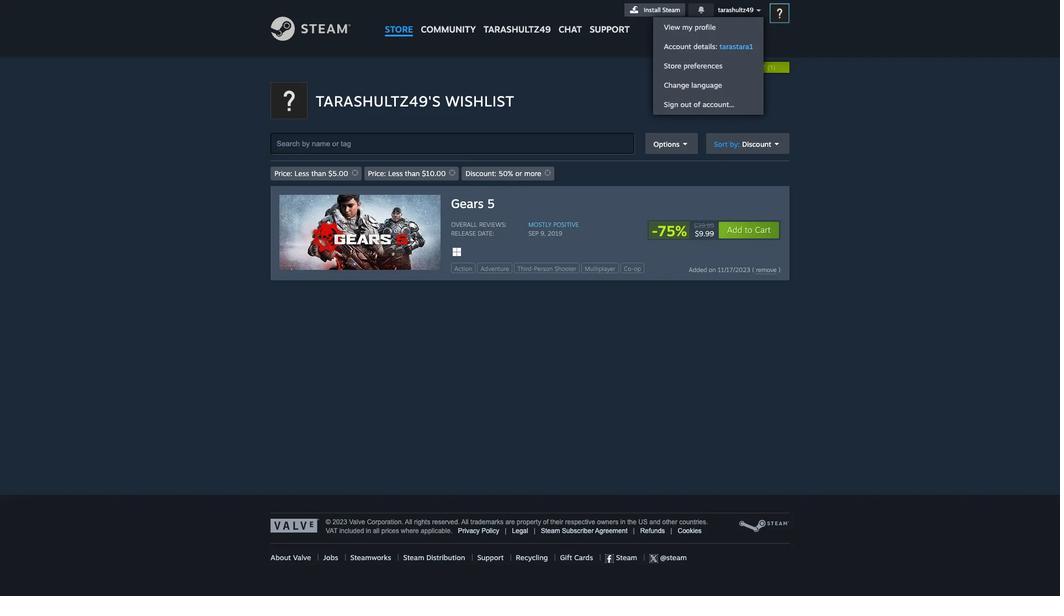 Task type: vqa. For each thing, say whether or not it's contained in the screenshot.
first '$4.99' from left
no



Task type: describe. For each thing, give the bounding box(es) containing it.
sort
[[714, 139, 728, 148]]

) for 2
[[719, 64, 721, 71]]

1 valve software image from the left
[[271, 519, 319, 533]]

| down "are"
[[505, 527, 507, 535]]

price: less than $5.00
[[274, 169, 348, 178]]

policy
[[482, 527, 499, 535]]

overall
[[451, 221, 477, 229]]

| right "cards"
[[599, 553, 601, 562]]

wishlist
[[445, 92, 515, 110]]

adventure
[[481, 265, 509, 273]]

change language
[[664, 81, 722, 89]]

co-
[[624, 265, 634, 273]]

about valve link
[[271, 553, 311, 562]]

1 vertical spatial tarashultz49
[[484, 24, 551, 35]]

action
[[455, 265, 472, 273]]

1 horizontal spatial tarashultz49
[[718, 6, 754, 14]]

discount:
[[466, 169, 497, 178]]

sign
[[664, 100, 679, 109]]

corporation.
[[367, 519, 404, 526]]

out
[[681, 100, 692, 109]]

| left gift
[[554, 553, 556, 562]]

less for $10.00
[[388, 169, 403, 178]]

language
[[692, 81, 722, 89]]

| left jobs link
[[317, 553, 319, 562]]

shooter
[[555, 265, 577, 273]]

community
[[421, 24, 476, 35]]

steam distribution link
[[403, 553, 465, 562]]

less for $5.00
[[295, 169, 309, 178]]

price: for price: less than $5.00
[[274, 169, 293, 178]]

added on 11/17/2023 ( remove )
[[689, 266, 781, 274]]

gift cards link
[[560, 553, 593, 562]]

store preferences
[[664, 61, 723, 70]]

mostly
[[529, 221, 552, 229]]

privacy policy link
[[458, 527, 499, 535]]

support link
[[586, 0, 634, 38]]

$39.99 $9.99
[[694, 222, 714, 238]]

owners
[[597, 519, 619, 526]]

jobs link
[[323, 553, 338, 562]]

install steam link
[[625, 3, 685, 17]]

subscriber
[[562, 527, 594, 535]]

third-
[[518, 265, 534, 273]]

| down the the
[[633, 527, 635, 535]]

price: less than $10.00
[[368, 169, 446, 178]]

profile
[[695, 23, 716, 31]]

agreement
[[595, 527, 628, 535]]

steam inside © 2023 valve corporation.  all rights reserved.  all trademarks are property of their respective owners in the us and other countries. vat included in all prices where applicable. privacy policy | legal | steam subscriber agreement | refunds | cookies
[[541, 527, 560, 535]]

1 all from the left
[[405, 519, 412, 526]]

sep 9, 2019
[[529, 230, 562, 237]]

included
[[339, 527, 364, 535]]

2 valve software image from the left
[[739, 519, 790, 534]]

cart         ( 1 )
[[750, 64, 775, 71]]

preferences
[[684, 61, 723, 70]]

) for 1
[[773, 64, 775, 71]]

support
[[590, 24, 630, 35]]

valve inside © 2023 valve corporation.  all rights reserved.  all trademarks are property of their respective owners in the us and other countries. vat included in all prices where applicable. privacy policy | legal | steam subscriber agreement | refunds | cookies
[[349, 519, 365, 526]]

0 horizontal spatial valve
[[293, 553, 311, 562]]

1
[[770, 64, 773, 71]]

added
[[689, 266, 707, 274]]

positive
[[554, 221, 579, 229]]

prices
[[381, 527, 399, 535]]

2 horizontal spatial )
[[779, 266, 781, 274]]

@steam
[[658, 553, 687, 562]]

details:
[[694, 42, 718, 51]]

cookies link
[[678, 527, 702, 535]]

1 horizontal spatial (
[[752, 266, 754, 274]]

other
[[663, 519, 678, 526]]

steamworks
[[350, 553, 391, 562]]

more
[[524, 169, 541, 178]]

price: for price: less than $10.00
[[368, 169, 386, 178]]

change
[[664, 81, 690, 89]]

5
[[487, 196, 495, 211]]

the
[[628, 519, 637, 526]]

11/17/2023
[[718, 266, 750, 274]]

account
[[664, 42, 692, 51]]

property
[[517, 519, 541, 526]]

| right jobs
[[345, 553, 346, 562]]

gears
[[451, 196, 484, 211]]

2019
[[548, 230, 562, 237]]

third-person shooter
[[518, 265, 577, 273]]

their
[[551, 519, 563, 526]]

steam down the agreement
[[614, 553, 637, 562]]

store link
[[381, 0, 417, 40]]

sep
[[529, 230, 539, 237]]

| down the property
[[534, 527, 536, 535]]

| down other at the bottom right of the page
[[671, 527, 672, 535]]

than for $5.00
[[311, 169, 326, 178]]

steamworks link
[[350, 553, 391, 562]]

reserved.
[[432, 519, 460, 526]]



Task type: locate. For each thing, give the bounding box(es) containing it.
op
[[634, 265, 641, 273]]

0 horizontal spatial less
[[295, 169, 309, 178]]

| right support
[[510, 553, 512, 562]]

1 horizontal spatial less
[[388, 169, 403, 178]]

to
[[745, 225, 753, 235]]

refunds link
[[640, 527, 665, 535]]

1 vertical spatial cart
[[755, 225, 771, 235]]

of left their
[[543, 519, 549, 526]]

multiplayer
[[585, 265, 616, 273]]

gift
[[560, 553, 572, 562]]

by:
[[730, 139, 740, 148]]

of right out
[[694, 100, 701, 109]]

1 horizontal spatial of
[[694, 100, 701, 109]]

and
[[650, 519, 661, 526]]

sign out of account... link
[[654, 95, 763, 114]]

or
[[515, 169, 522, 178]]

store
[[385, 24, 413, 35]]

0 vertical spatial tarashultz49
[[718, 6, 754, 14]]

than for $10.00
[[405, 169, 420, 178]]

steam up view
[[663, 6, 680, 14]]

less
[[295, 169, 309, 178], [388, 169, 403, 178]]

| down refunds
[[637, 553, 649, 562]]

$10.00
[[422, 169, 446, 178]]

0 horizontal spatial price:
[[274, 169, 293, 178]]

less left '$5.00' in the left of the page
[[295, 169, 309, 178]]

add to cart link
[[719, 221, 780, 239]]

1 horizontal spatial price:
[[368, 169, 386, 178]]

1 horizontal spatial in
[[621, 519, 626, 526]]

in left the the
[[621, 519, 626, 526]]

on
[[709, 266, 716, 274]]

( right 2
[[768, 64, 770, 71]]

tarashultz49 left chat
[[484, 24, 551, 35]]

gears 5 link
[[451, 195, 781, 212]]

steam down where
[[403, 553, 424, 562]]

view my profile link
[[654, 18, 763, 37]]

valve right about
[[293, 553, 311, 562]]

2 horizontal spatial (
[[768, 64, 770, 71]]

discount:  50% or more
[[466, 169, 541, 178]]

add to cart
[[727, 225, 771, 235]]

( for 1
[[768, 64, 770, 71]]

©
[[326, 519, 331, 526]]

trademarks
[[471, 519, 504, 526]]

75%
[[658, 222, 687, 240]]

less left the $10.00
[[388, 169, 403, 178]]

respective
[[565, 519, 595, 526]]

community link
[[417, 0, 480, 40]]

wishlist                 ( 2 )
[[683, 64, 721, 71]]

1 vertical spatial in
[[366, 527, 371, 535]]

tarastara1
[[720, 42, 754, 51]]

steam subscriber agreement link
[[541, 527, 628, 535]]

store preferences link
[[654, 56, 763, 76]]

0 horizontal spatial in
[[366, 527, 371, 535]]

in left the 'all'
[[366, 527, 371, 535]]

© 2023 valve corporation.  all rights reserved.  all trademarks are property of their respective owners in the us and other countries. vat included in all prices where applicable. privacy policy | legal | steam subscriber agreement | refunds | cookies
[[326, 519, 708, 535]]

steam
[[663, 6, 680, 14], [541, 527, 560, 535], [403, 553, 424, 562], [614, 553, 637, 562]]

0 horizontal spatial )
[[719, 64, 721, 71]]

0 vertical spatial valve
[[349, 519, 365, 526]]

Search by name or tag text field
[[271, 133, 635, 154]]

1 horizontal spatial )
[[773, 64, 775, 71]]

than left '$5.00' in the left of the page
[[311, 169, 326, 178]]

0 vertical spatial of
[[694, 100, 701, 109]]

about
[[271, 553, 291, 562]]

| right steamworks link
[[397, 553, 399, 562]]

countries.
[[679, 519, 708, 526]]

all up 'privacy'
[[461, 519, 469, 526]]

2 than from the left
[[405, 169, 420, 178]]

0 horizontal spatial than
[[311, 169, 326, 178]]

add
[[727, 225, 743, 235]]

cards
[[574, 553, 593, 562]]

tarashultz49's
[[316, 92, 441, 110]]

2 all from the left
[[461, 519, 469, 526]]

valve up included
[[349, 519, 365, 526]]

cart left 1
[[750, 64, 766, 71]]

date:
[[478, 230, 494, 237]]

reviews:
[[479, 221, 507, 229]]

account details: tarastara1
[[664, 42, 754, 51]]

1 horizontal spatial valve
[[349, 519, 365, 526]]

privacy
[[458, 527, 480, 535]]

co-op
[[624, 265, 641, 273]]

person
[[534, 265, 553, 273]]

( left 'remove'
[[752, 266, 754, 274]]

1 vertical spatial valve
[[293, 553, 311, 562]]

chat
[[559, 24, 582, 35]]

2023
[[333, 519, 347, 526]]

of inside © 2023 valve corporation.  all rights reserved.  all trademarks are property of their respective owners in the us and other countries. vat included in all prices where applicable. privacy policy | legal | steam subscriber agreement | refunds | cookies
[[543, 519, 549, 526]]

0 horizontal spatial of
[[543, 519, 549, 526]]

( right wishlist
[[713, 64, 715, 71]]

2 less from the left
[[388, 169, 403, 178]]

2
[[715, 64, 719, 71]]

0 horizontal spatial all
[[405, 519, 412, 526]]

jobs
[[323, 553, 338, 562]]

us
[[639, 519, 648, 526]]

legal
[[512, 527, 528, 535]]

tarashultz49 up view my profile link
[[718, 6, 754, 14]]

support link
[[477, 553, 504, 562]]

view my profile
[[664, 23, 716, 31]]

are
[[506, 519, 515, 526]]

@steam link
[[649, 553, 687, 563]]

50%
[[499, 169, 513, 178]]

gears 5
[[451, 196, 495, 211]]

cart
[[750, 64, 766, 71], [755, 225, 771, 235]]

| left support
[[472, 553, 473, 562]]

account...
[[703, 100, 735, 109]]

( for 2
[[713, 64, 715, 71]]

1 horizontal spatial all
[[461, 519, 469, 526]]

my
[[682, 23, 693, 31]]

cart right to on the top right
[[755, 225, 771, 235]]

steam link
[[605, 553, 637, 563]]

1 horizontal spatial valve software image
[[739, 519, 790, 534]]

tarashultz49
[[718, 6, 754, 14], [484, 24, 551, 35]]

overall reviews:
[[451, 221, 507, 229]]

1 vertical spatial of
[[543, 519, 549, 526]]

price: left '$5.00' in the left of the page
[[274, 169, 293, 178]]

than left the $10.00
[[405, 169, 420, 178]]

legal link
[[512, 527, 528, 535]]

rights
[[414, 519, 430, 526]]

0 horizontal spatial tarashultz49
[[484, 24, 551, 35]]

0 vertical spatial cart
[[750, 64, 766, 71]]

store
[[664, 61, 682, 70]]

0 horizontal spatial (
[[713, 64, 715, 71]]

tarashultz49's wishlist
[[316, 92, 515, 110]]

about valve | jobs | steamworks | steam distribution | support | recycling | gift cards |
[[271, 553, 605, 562]]

0 vertical spatial in
[[621, 519, 626, 526]]

1 than from the left
[[311, 169, 326, 178]]

1 price: from the left
[[274, 169, 293, 178]]

chat link
[[555, 0, 586, 38]]

recycling link
[[516, 553, 548, 562]]

0 horizontal spatial valve software image
[[271, 519, 319, 533]]

price: right '$5.00' in the left of the page
[[368, 169, 386, 178]]

-75%
[[652, 222, 687, 240]]

$5.00
[[328, 169, 348, 178]]

install steam
[[644, 6, 680, 14]]

tarashultz49 link
[[480, 0, 555, 40]]

|
[[505, 527, 507, 535], [534, 527, 536, 535], [633, 527, 635, 535], [671, 527, 672, 535], [317, 553, 319, 562], [345, 553, 346, 562], [397, 553, 399, 562], [472, 553, 473, 562], [510, 553, 512, 562], [554, 553, 556, 562], [599, 553, 601, 562], [637, 553, 649, 562]]

applicable.
[[421, 527, 453, 535]]

-
[[652, 222, 658, 240]]

$9.99
[[695, 229, 714, 238]]

all
[[373, 527, 380, 535]]

valve software image
[[271, 519, 319, 533], [739, 519, 790, 534]]

support
[[477, 553, 504, 562]]

2 price: from the left
[[368, 169, 386, 178]]

1 less from the left
[[295, 169, 309, 178]]

all up where
[[405, 519, 412, 526]]

(
[[713, 64, 715, 71], [768, 64, 770, 71], [752, 266, 754, 274]]

options
[[654, 139, 680, 148]]

1 horizontal spatial than
[[405, 169, 420, 178]]

steam down their
[[541, 527, 560, 535]]



